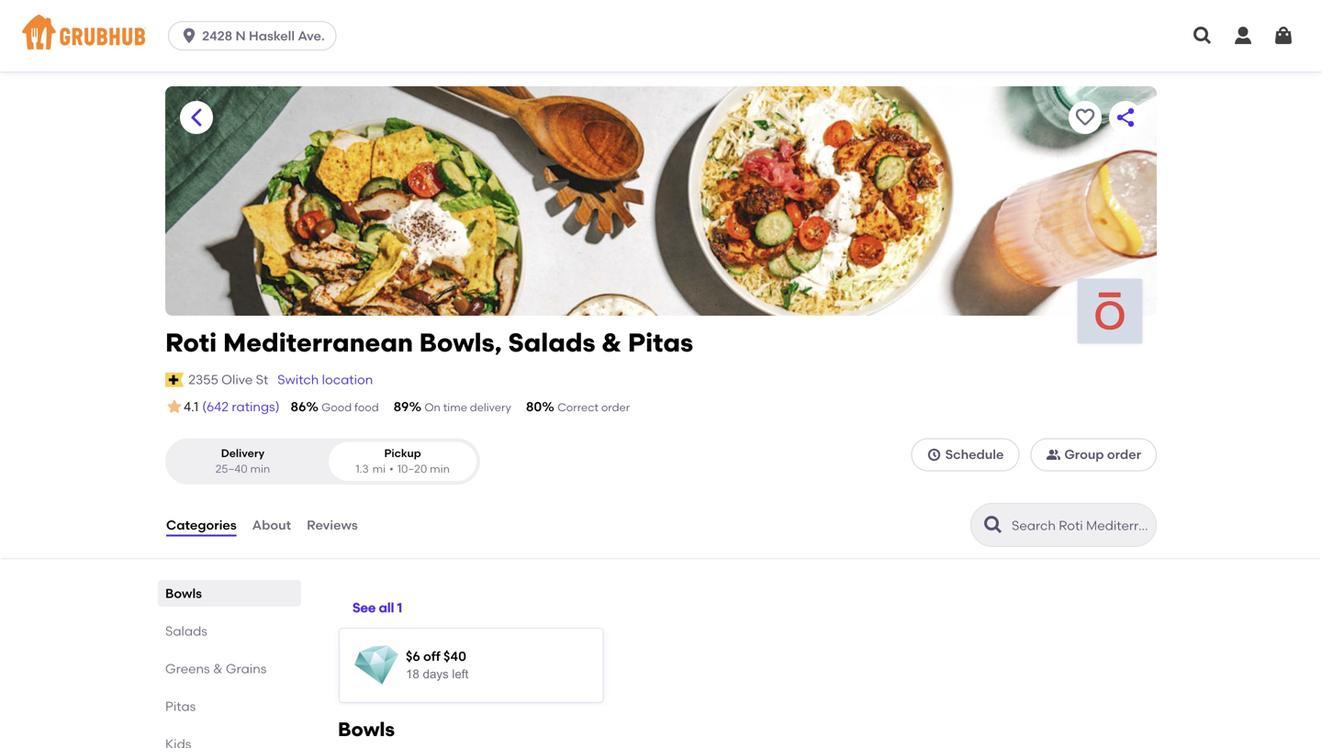 Task type: locate. For each thing, give the bounding box(es) containing it.
0 horizontal spatial &
[[213, 661, 223, 677]]

caret left icon image
[[185, 107, 208, 129]]

& left grains
[[213, 661, 223, 677]]

80
[[526, 399, 542, 415]]

svg image inside schedule button
[[927, 447, 942, 462]]

roti mediterranean bowls, salads & pitas logo image
[[1078, 279, 1142, 343]]

good
[[322, 401, 352, 414]]

share icon image
[[1115, 107, 1137, 129]]

salads up greens on the bottom left
[[165, 624, 207, 639]]

2355
[[188, 372, 218, 388]]

86
[[291, 399, 306, 415]]

1 horizontal spatial order
[[1107, 447, 1141, 462]]

10–20
[[397, 462, 427, 476]]

2 min from the left
[[430, 462, 450, 476]]

0 horizontal spatial pitas
[[165, 699, 196, 714]]

0 horizontal spatial order
[[601, 401, 630, 414]]

0 horizontal spatial bowls
[[165, 586, 202, 602]]

1 min from the left
[[250, 462, 270, 476]]

see all 1 button
[[353, 591, 402, 624]]

min right 10–20
[[430, 462, 450, 476]]

roti mediterranean bowls, salads & pitas
[[165, 327, 693, 358]]

1 vertical spatial order
[[1107, 447, 1141, 462]]

0 horizontal spatial salads
[[165, 624, 207, 639]]

(642
[[202, 399, 229, 415]]

rewards image
[[354, 644, 399, 688]]

salads
[[508, 327, 596, 358], [165, 624, 207, 639]]

switch location button
[[277, 370, 374, 390]]

1 horizontal spatial svg image
[[1232, 25, 1254, 47]]

1 horizontal spatial &
[[602, 327, 622, 358]]

star icon image
[[165, 398, 184, 416]]

svg image inside 2428 n haskell ave. button
[[180, 27, 198, 45]]

delivery
[[470, 401, 511, 414]]

svg image
[[1192, 25, 1214, 47], [1232, 25, 1254, 47]]

bowls down categories button
[[165, 586, 202, 602]]

search icon image
[[982, 514, 1005, 536]]

1 horizontal spatial svg image
[[927, 447, 942, 462]]

1 horizontal spatial pitas
[[628, 327, 693, 358]]

switch
[[278, 372, 319, 388]]

mi
[[372, 462, 386, 476]]

schedule
[[945, 447, 1004, 462]]

off
[[423, 649, 440, 664]]

bowls
[[165, 586, 202, 602], [338, 718, 395, 742]]

1 horizontal spatial salads
[[508, 327, 596, 358]]

&
[[602, 327, 622, 358], [213, 661, 223, 677]]

25–40
[[215, 462, 248, 476]]

good food
[[322, 401, 379, 414]]

4.1
[[184, 399, 198, 415]]

correct order
[[558, 401, 630, 414]]

order right group
[[1107, 447, 1141, 462]]

pickup
[[384, 447, 421, 460]]

delivery 25–40 min
[[215, 447, 270, 476]]

left
[[452, 668, 468, 682]]

location
[[322, 372, 373, 388]]

1 svg image from the left
[[1192, 25, 1214, 47]]

order right correct on the left bottom
[[601, 401, 630, 414]]

delivery
[[221, 447, 265, 460]]

1 horizontal spatial min
[[430, 462, 450, 476]]

roti
[[165, 327, 217, 358]]

min down delivery
[[250, 462, 270, 476]]

bowls,
[[419, 327, 502, 358]]

0 horizontal spatial svg image
[[180, 27, 198, 45]]

order
[[601, 401, 630, 414], [1107, 447, 1141, 462]]

0 vertical spatial order
[[601, 401, 630, 414]]

reviews
[[307, 517, 358, 533]]

group order
[[1065, 447, 1141, 462]]

option group
[[165, 438, 480, 485]]

1 horizontal spatial bowls
[[338, 718, 395, 742]]

all
[[379, 600, 394, 616]]

2355 olive st
[[188, 372, 268, 388]]

group
[[1065, 447, 1104, 462]]

min inside delivery 25–40 min
[[250, 462, 270, 476]]

correct
[[558, 401, 599, 414]]

subscription pass image
[[165, 373, 184, 387]]

svg image for schedule
[[927, 447, 942, 462]]

option group containing delivery 25–40 min
[[165, 438, 480, 485]]

svg image
[[1273, 25, 1295, 47], [180, 27, 198, 45], [927, 447, 942, 462]]

order for correct order
[[601, 401, 630, 414]]

1 vertical spatial &
[[213, 661, 223, 677]]

on
[[425, 401, 441, 414]]

0 horizontal spatial svg image
[[1192, 25, 1214, 47]]

min
[[250, 462, 270, 476], [430, 462, 450, 476]]

1 vertical spatial bowls
[[338, 718, 395, 742]]

food
[[354, 401, 379, 414]]

order inside button
[[1107, 447, 1141, 462]]

0 horizontal spatial min
[[250, 462, 270, 476]]

& up correct order
[[602, 327, 622, 358]]

min inside pickup 1.3 mi • 10–20 min
[[430, 462, 450, 476]]

bowls down the rewards image
[[338, 718, 395, 742]]

pitas
[[628, 327, 693, 358], [165, 699, 196, 714]]

0 vertical spatial &
[[602, 327, 622, 358]]

ratings)
[[232, 399, 280, 415]]

89
[[394, 399, 409, 415]]

salads up 80
[[508, 327, 596, 358]]



Task type: describe. For each thing, give the bounding box(es) containing it.
categories button
[[165, 492, 238, 558]]

categories
[[166, 517, 237, 533]]

•
[[389, 462, 394, 476]]

days
[[423, 668, 449, 682]]

about button
[[251, 492, 292, 558]]

2355 olive st button
[[188, 370, 269, 390]]

greens
[[165, 661, 210, 677]]

2 horizontal spatial svg image
[[1273, 25, 1295, 47]]

0 vertical spatial salads
[[508, 327, 596, 358]]

0 vertical spatial bowls
[[165, 586, 202, 602]]

see all 1
[[353, 600, 402, 616]]

1 vertical spatial salads
[[165, 624, 207, 639]]

$6 off $40 18 days left
[[406, 649, 468, 682]]

grains
[[226, 661, 267, 677]]

st
[[256, 372, 268, 388]]

olive
[[221, 372, 253, 388]]

pickup 1.3 mi • 10–20 min
[[356, 447, 450, 476]]

switch location
[[278, 372, 373, 388]]

n
[[236, 28, 246, 44]]

0 vertical spatial pitas
[[628, 327, 693, 358]]

haskell
[[249, 28, 295, 44]]

ave.
[[298, 28, 325, 44]]

2428 n haskell ave.
[[202, 28, 325, 44]]

order for group order
[[1107, 447, 1141, 462]]

1.3
[[356, 462, 369, 476]]

svg image for 2428 n haskell ave.
[[180, 27, 198, 45]]

on time delivery
[[425, 401, 511, 414]]

schedule button
[[911, 438, 1020, 471]]

(642 ratings)
[[202, 399, 280, 415]]

greens & grains
[[165, 661, 267, 677]]

about
[[252, 517, 291, 533]]

$6
[[406, 649, 420, 664]]

$40
[[444, 649, 466, 664]]

mediterranean
[[223, 327, 413, 358]]

save this restaurant image
[[1074, 107, 1096, 129]]

see
[[353, 600, 376, 616]]

time
[[443, 401, 467, 414]]

1
[[397, 600, 402, 616]]

Search Roti Mediterranean Bowls, Salads & Pitas search field
[[1010, 517, 1151, 534]]

2428 n haskell ave. button
[[168, 21, 344, 51]]

group order button
[[1031, 438, 1157, 471]]

save this restaurant button
[[1069, 101, 1102, 134]]

18
[[406, 668, 419, 682]]

reviews button
[[306, 492, 359, 558]]

people icon image
[[1046, 447, 1061, 462]]

2 svg image from the left
[[1232, 25, 1254, 47]]

1 vertical spatial pitas
[[165, 699, 196, 714]]

main navigation navigation
[[0, 0, 1322, 72]]

2428
[[202, 28, 232, 44]]



Task type: vqa. For each thing, say whether or not it's contained in the screenshot.
Seasonal corresponding to Seasonal Bowls
no



